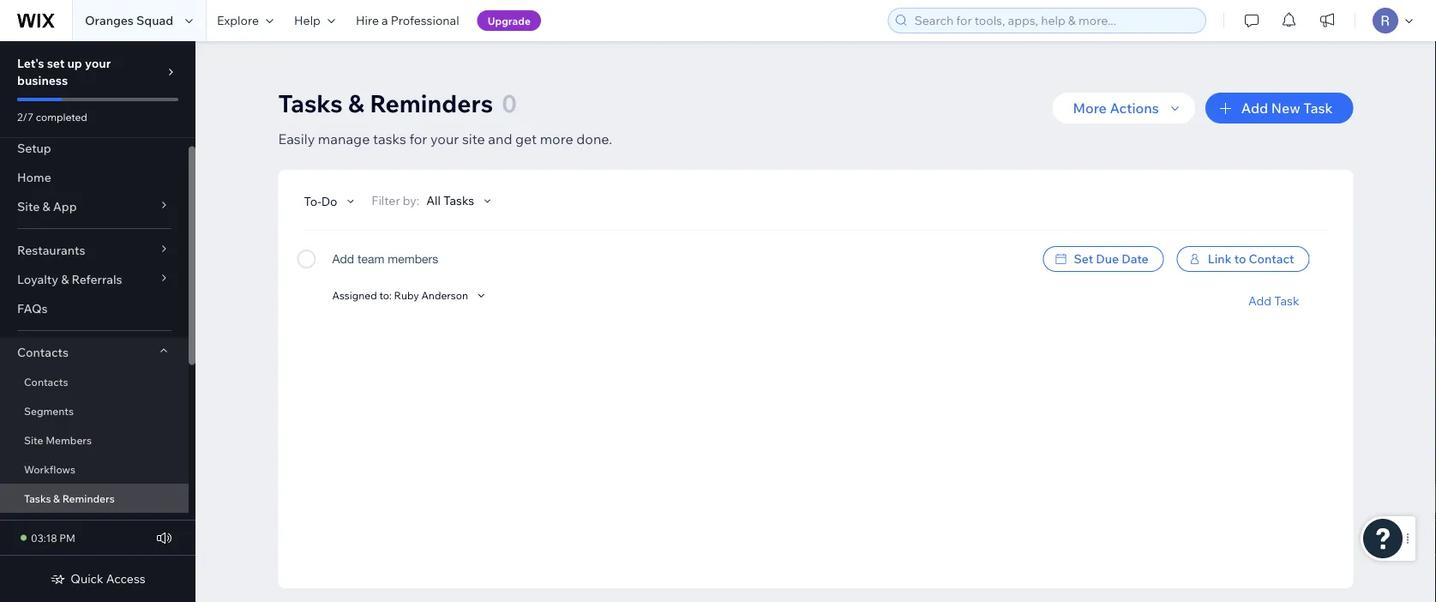 Task type: describe. For each thing, give the bounding box(es) containing it.
site for site members
[[24, 434, 43, 446]]

1 vertical spatial your
[[431, 130, 459, 148]]

assigned
[[332, 289, 377, 302]]

filter
[[372, 193, 400, 208]]

loyalty & referrals button
[[0, 265, 189, 294]]

access
[[106, 571, 146, 586]]

restaurants
[[17, 243, 85, 258]]

help button
[[284, 0, 346, 41]]

sidebar element
[[0, 41, 196, 602]]

get
[[516, 130, 537, 148]]

tasks inside all tasks "button"
[[444, 193, 474, 208]]

completed
[[36, 110, 87, 123]]

0
[[502, 88, 517, 118]]

home
[[17, 170, 51, 185]]

let's set up your business
[[17, 56, 111, 88]]

let's
[[17, 56, 44, 71]]

referrals
[[72, 272, 122, 287]]

& for tasks & reminders
[[53, 492, 60, 505]]

tasks & reminders
[[24, 492, 115, 505]]

set
[[47, 56, 65, 71]]

a
[[382, 13, 388, 28]]

all tasks button
[[427, 193, 495, 208]]

set due date button
[[1043, 246, 1165, 272]]

quick access
[[71, 571, 146, 586]]

business
[[17, 73, 68, 88]]

members
[[46, 434, 92, 446]]

squad
[[136, 13, 173, 28]]

& for site & app
[[42, 199, 50, 214]]

home link
[[0, 163, 189, 192]]

and
[[488, 130, 512, 148]]

loyalty & referrals
[[17, 272, 122, 287]]

03:18
[[31, 531, 57, 544]]

tasks & reminders 0
[[278, 88, 517, 118]]

faqs
[[17, 301, 48, 316]]

filter by:
[[372, 193, 420, 208]]

segments
[[24, 404, 74, 417]]

professional
[[391, 13, 459, 28]]

all
[[427, 193, 441, 208]]

tasks for tasks & reminders
[[24, 492, 51, 505]]

2/7 completed
[[17, 110, 87, 123]]

set due date
[[1074, 251, 1149, 266]]

site for site & app
[[17, 199, 40, 214]]

workflows
[[24, 463, 75, 476]]

to:
[[380, 289, 392, 302]]

site members
[[24, 434, 92, 446]]

new
[[1272, 100, 1301, 117]]

add task
[[1249, 293, 1300, 308]]

link to contact button
[[1177, 246, 1310, 272]]

help
[[294, 13, 321, 28]]

manage
[[318, 130, 370, 148]]

do
[[321, 193, 337, 208]]

reminders for tasks & reminders
[[62, 492, 115, 505]]

explore
[[217, 13, 259, 28]]

task inside add task button
[[1275, 293, 1300, 308]]

add task button
[[1249, 293, 1300, 308]]

hire a professional
[[356, 13, 459, 28]]

anderson
[[422, 289, 468, 302]]

tasks & reminders link
[[0, 484, 189, 513]]

contacts for contacts dropdown button on the left bottom of page
[[17, 345, 69, 360]]

workflows link
[[0, 455, 189, 484]]

done.
[[577, 130, 613, 148]]

actions
[[1110, 100, 1160, 117]]

add new task
[[1242, 100, 1333, 117]]

restaurants button
[[0, 236, 189, 265]]

assigned to: ruby anderson button
[[332, 288, 489, 303]]

reminders for tasks & reminders 0
[[370, 88, 493, 118]]

segments link
[[0, 396, 189, 425]]

upgrade
[[488, 14, 531, 27]]

site & app
[[17, 199, 77, 214]]

site
[[462, 130, 485, 148]]

to-
[[304, 193, 321, 208]]



Task type: locate. For each thing, give the bounding box(es) containing it.
to-do
[[304, 193, 337, 208]]

1 horizontal spatial your
[[431, 130, 459, 148]]

site & app button
[[0, 192, 189, 221]]

assigned to: ruby anderson
[[332, 289, 468, 302]]

easily manage tasks for your site and get more done.
[[278, 130, 613, 148]]

reminders down workflows link
[[62, 492, 115, 505]]

faqs link
[[0, 294, 189, 323]]

contacts up "segments"
[[24, 375, 68, 388]]

link
[[1208, 251, 1232, 266]]

more actions button
[[1053, 93, 1196, 124]]

1 vertical spatial tasks
[[444, 193, 474, 208]]

ruby
[[394, 289, 419, 302]]

tasks down the workflows
[[24, 492, 51, 505]]

loyalty
[[17, 272, 58, 287]]

& for tasks & reminders 0
[[348, 88, 364, 118]]

03:18 pm
[[31, 531, 75, 544]]

site down "segments"
[[24, 434, 43, 446]]

& up manage
[[348, 88, 364, 118]]

for
[[409, 130, 427, 148]]

contacts inside dropdown button
[[17, 345, 69, 360]]

site down home
[[17, 199, 40, 214]]

tasks right all
[[444, 193, 474, 208]]

your inside let's set up your business
[[85, 56, 111, 71]]

add for add new task
[[1242, 100, 1269, 117]]

1 vertical spatial add
[[1249, 293, 1272, 308]]

app
[[53, 199, 77, 214]]

0 horizontal spatial task
[[1275, 293, 1300, 308]]

0 horizontal spatial reminders
[[62, 492, 115, 505]]

tasks up easily
[[278, 88, 343, 118]]

tasks for tasks & reminders 0
[[278, 88, 343, 118]]

task right new
[[1304, 100, 1333, 117]]

quick
[[71, 571, 104, 586]]

more
[[1073, 100, 1107, 117]]

easily
[[278, 130, 315, 148]]

add down link to contact
[[1249, 293, 1272, 308]]

your right up
[[85, 56, 111, 71]]

pm
[[59, 531, 75, 544]]

set
[[1074, 251, 1094, 266]]

2 horizontal spatial tasks
[[444, 193, 474, 208]]

setup link
[[0, 134, 189, 163]]

by:
[[403, 193, 420, 208]]

quick access button
[[50, 571, 146, 587]]

2 vertical spatial tasks
[[24, 492, 51, 505]]

your
[[85, 56, 111, 71], [431, 130, 459, 148]]

& for loyalty & referrals
[[61, 272, 69, 287]]

0 vertical spatial contacts
[[17, 345, 69, 360]]

oranges
[[85, 13, 134, 28]]

oranges squad
[[85, 13, 173, 28]]

site members link
[[0, 425, 189, 455]]

0 vertical spatial site
[[17, 199, 40, 214]]

0 vertical spatial task
[[1304, 100, 1333, 117]]

Write your task here and press enter to add. text field
[[332, 246, 1031, 291]]

1 horizontal spatial task
[[1304, 100, 1333, 117]]

Search for tools, apps, help & more... field
[[910, 9, 1201, 33]]

contacts button
[[0, 338, 189, 367]]

more actions
[[1073, 100, 1160, 117]]

due
[[1096, 251, 1120, 266]]

1 vertical spatial reminders
[[62, 492, 115, 505]]

tasks
[[373, 130, 406, 148]]

1 vertical spatial task
[[1275, 293, 1300, 308]]

reminders
[[370, 88, 493, 118], [62, 492, 115, 505]]

reminders inside sidebar 'element'
[[62, 492, 115, 505]]

task down contact on the top
[[1275, 293, 1300, 308]]

& inside popup button
[[42, 199, 50, 214]]

reminders up 'for'
[[370, 88, 493, 118]]

tasks
[[278, 88, 343, 118], [444, 193, 474, 208], [24, 492, 51, 505]]

tasks inside tasks & reminders link
[[24, 492, 51, 505]]

your right 'for'
[[431, 130, 459, 148]]

&
[[348, 88, 364, 118], [42, 199, 50, 214], [61, 272, 69, 287], [53, 492, 60, 505]]

up
[[67, 56, 82, 71]]

contacts for the contacts link
[[24, 375, 68, 388]]

task inside add new task button
[[1304, 100, 1333, 117]]

contacts link
[[0, 367, 189, 396]]

1 vertical spatial site
[[24, 434, 43, 446]]

& inside dropdown button
[[61, 272, 69, 287]]

0 vertical spatial reminders
[[370, 88, 493, 118]]

site inside popup button
[[17, 199, 40, 214]]

site
[[17, 199, 40, 214], [24, 434, 43, 446]]

add
[[1242, 100, 1269, 117], [1249, 293, 1272, 308]]

more
[[540, 130, 574, 148]]

contacts
[[17, 345, 69, 360], [24, 375, 68, 388]]

setup
[[17, 141, 51, 156]]

to
[[1235, 251, 1247, 266]]

0 vertical spatial tasks
[[278, 88, 343, 118]]

task
[[1304, 100, 1333, 117], [1275, 293, 1300, 308]]

0 vertical spatial your
[[85, 56, 111, 71]]

0 horizontal spatial your
[[85, 56, 111, 71]]

2/7
[[17, 110, 33, 123]]

0 vertical spatial add
[[1242, 100, 1269, 117]]

link to contact
[[1208, 251, 1295, 266]]

date
[[1122, 251, 1149, 266]]

contacts down faqs
[[17, 345, 69, 360]]

contact
[[1249, 251, 1295, 266]]

1 horizontal spatial tasks
[[278, 88, 343, 118]]

to-do button
[[304, 193, 358, 209]]

all tasks
[[427, 193, 474, 208]]

add for add task
[[1249, 293, 1272, 308]]

0 horizontal spatial tasks
[[24, 492, 51, 505]]

1 vertical spatial contacts
[[24, 375, 68, 388]]

upgrade button
[[478, 10, 541, 31]]

& down the workflows
[[53, 492, 60, 505]]

& right loyalty
[[61, 272, 69, 287]]

add left new
[[1242, 100, 1269, 117]]

& left app
[[42, 199, 50, 214]]

hire a professional link
[[346, 0, 470, 41]]

add new task button
[[1206, 93, 1354, 124]]

1 horizontal spatial reminders
[[370, 88, 493, 118]]

hire
[[356, 13, 379, 28]]



Task type: vqa. For each thing, say whether or not it's contained in the screenshot.
Bablic Logo
no



